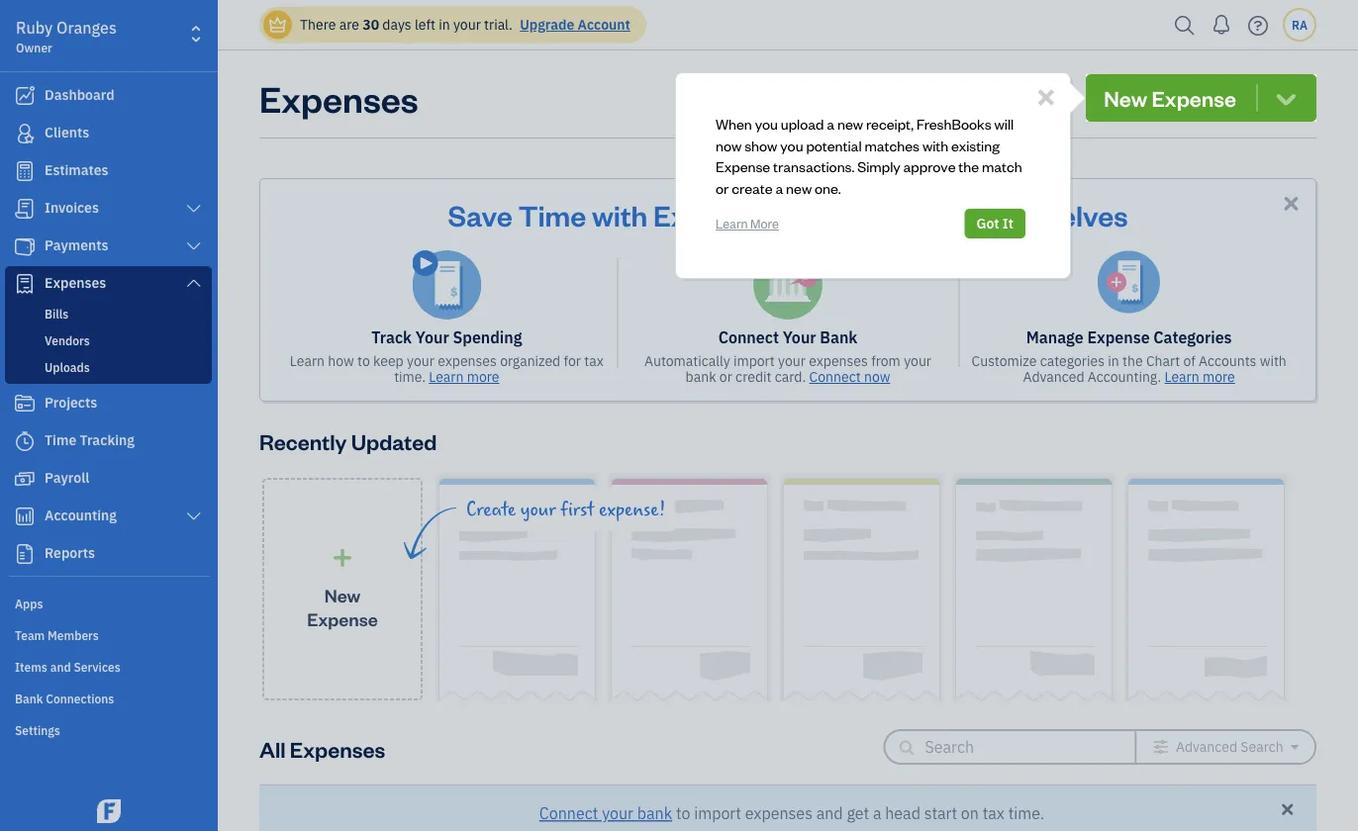 Task type: locate. For each thing, give the bounding box(es) containing it.
0 vertical spatial chevron large down image
[[185, 201, 203, 217]]

your for track
[[416, 327, 449, 348]]

0 horizontal spatial new
[[787, 179, 812, 197]]

search image
[[1170, 10, 1201, 40]]

learn more for categories
[[1165, 368, 1236, 386]]

learn left more at the top
[[716, 215, 748, 232]]

× dialog
[[675, 72, 1072, 279]]

0 horizontal spatial learn more
[[429, 368, 500, 386]]

expenses for and
[[745, 804, 813, 825]]

0 vertical spatial now
[[716, 135, 742, 154]]

project image
[[13, 394, 37, 414]]

manage
[[1027, 327, 1084, 348]]

are
[[339, 15, 359, 34]]

0 vertical spatial the
[[959, 157, 980, 176]]

expenses
[[438, 352, 497, 370], [809, 352, 868, 370], [745, 804, 813, 825]]

you down upload
[[781, 135, 804, 154]]

organized
[[500, 352, 561, 370]]

new expense inside new expense link
[[307, 584, 378, 631]]

learn more down categories
[[1165, 368, 1236, 386]]

your up automatically import your expenses from your bank or credit card.
[[783, 327, 817, 348]]

2 vertical spatial a
[[873, 804, 882, 825]]

tax right for
[[585, 352, 604, 370]]

1 horizontal spatial more
[[1203, 368, 1236, 386]]

2 vertical spatial expenses
[[290, 735, 386, 764]]

0 horizontal spatial bank
[[638, 804, 673, 825]]

now inside '× when you upload a new receipt, freshbooks will now show you potential matches with existing expense transactions. simply approve the match or create a new one.'
[[716, 135, 742, 154]]

2 learn more from the left
[[1165, 368, 1236, 386]]

accounting.
[[1088, 368, 1162, 386]]

1 vertical spatial or
[[720, 368, 733, 386]]

0 vertical spatial bank
[[686, 368, 717, 386]]

1 horizontal spatial new
[[838, 114, 864, 133]]

tax right on
[[983, 804, 1005, 825]]

the inside '× when you upload a new receipt, freshbooks will now show you potential matches with existing expense transactions. simply approve the match or create a new one.'
[[959, 157, 980, 176]]

team members image
[[15, 627, 212, 643]]

expense
[[1152, 84, 1237, 112], [716, 157, 771, 176], [1088, 327, 1150, 348], [307, 608, 378, 631]]

new
[[838, 114, 864, 133], [787, 179, 812, 197]]

0 vertical spatial new
[[838, 114, 864, 133]]

your
[[416, 327, 449, 348], [783, 327, 817, 348]]

a right get
[[873, 804, 882, 825]]

1 vertical spatial new expense
[[307, 584, 378, 631]]

apps image
[[15, 595, 212, 611]]

customize
[[972, 352, 1037, 370]]

learn more down track your spending
[[429, 368, 500, 386]]

1 more from the left
[[467, 368, 500, 386]]

1 horizontal spatial your
[[783, 327, 817, 348]]

a
[[827, 114, 835, 133], [776, 179, 784, 197], [873, 804, 882, 825]]

chevron large down image
[[185, 275, 203, 291]]

2 vertical spatial with
[[1261, 352, 1287, 370]]

settings image
[[15, 722, 212, 738]]

estimate image
[[13, 161, 37, 181]]

0 horizontal spatial a
[[776, 179, 784, 197]]

learn inside button
[[716, 215, 748, 232]]

the
[[959, 157, 980, 176], [1123, 352, 1144, 370]]

card.
[[775, 368, 806, 386]]

that
[[787, 196, 840, 233]]

3 chevron large down image from the top
[[185, 509, 203, 525]]

chevron large down image for chart image
[[185, 509, 203, 525]]

with up approve
[[923, 135, 949, 154]]

of
[[1184, 352, 1196, 370]]

time
[[519, 196, 587, 233]]

will
[[995, 114, 1014, 133]]

0 vertical spatial in
[[439, 15, 450, 34]]

tax
[[585, 352, 604, 370], [983, 804, 1005, 825]]

or left credit
[[720, 368, 733, 386]]

expense down search icon
[[1152, 84, 1237, 112]]

1 horizontal spatial new
[[1105, 84, 1148, 112]]

import
[[734, 352, 775, 370], [694, 804, 742, 825]]

learn more button
[[716, 209, 780, 239]]

new down the plus image
[[325, 584, 361, 607]]

manage expense categories
[[1027, 327, 1233, 348]]

more right of on the right of the page
[[1203, 368, 1236, 386]]

a up the potential
[[827, 114, 835, 133]]

report image
[[13, 545, 37, 565]]

0 horizontal spatial new expense
[[307, 584, 378, 631]]

approve
[[904, 157, 956, 176]]

new expense down the plus image
[[307, 584, 378, 631]]

expense up create
[[716, 157, 771, 176]]

expenses inside the 'learn how to keep your expenses organized for tax time.'
[[438, 352, 497, 370]]

create
[[732, 179, 773, 197]]

0 horizontal spatial now
[[716, 135, 742, 154]]

or left create
[[716, 179, 729, 197]]

1 horizontal spatial with
[[923, 135, 949, 154]]

1 vertical spatial new
[[325, 584, 361, 607]]

2 your from the left
[[783, 327, 817, 348]]

items and services image
[[15, 659, 212, 674]]

or inside '× when you upload a new receipt, freshbooks will now show you potential matches with existing expense transactions. simply approve the match or create a new one.'
[[716, 179, 729, 197]]

more
[[467, 368, 500, 386], [1203, 368, 1236, 386]]

to
[[358, 352, 370, 370], [676, 804, 691, 825]]

1 your from the left
[[416, 327, 449, 348]]

money image
[[13, 469, 37, 489]]

1 vertical spatial connect
[[810, 368, 861, 386]]

your up the 'learn how to keep your expenses organized for tax time.'
[[416, 327, 449, 348]]

now
[[716, 135, 742, 154], [865, 368, 891, 386]]

1 vertical spatial with
[[592, 196, 648, 233]]

1 horizontal spatial bank
[[686, 368, 717, 386]]

and
[[817, 804, 843, 825]]

2 horizontal spatial with
[[1261, 352, 1287, 370]]

close image
[[1281, 192, 1303, 215]]

0 horizontal spatial connect
[[540, 804, 599, 825]]

0 vertical spatial connect
[[719, 327, 779, 348]]

1 horizontal spatial tax
[[983, 804, 1005, 825]]

new expense down search icon
[[1105, 84, 1237, 112]]

2 chevron large down image from the top
[[185, 239, 203, 255]]

0 vertical spatial new expense
[[1105, 84, 1237, 112]]

in down manage expense categories
[[1109, 352, 1120, 370]]

connect for connect your bank
[[719, 327, 779, 348]]

there
[[300, 15, 336, 34]]

1 vertical spatial chevron large down image
[[185, 239, 203, 255]]

a right create
[[776, 179, 784, 197]]

new up the potential
[[838, 114, 864, 133]]

bank connections image
[[15, 690, 212, 706]]

one.
[[815, 179, 842, 197]]

1 vertical spatial the
[[1123, 352, 1144, 370]]

transactions.
[[774, 157, 855, 176]]

bank
[[686, 368, 717, 386], [638, 804, 673, 825]]

expense inside button
[[1152, 84, 1237, 112]]

now right card.
[[865, 368, 891, 386]]

learn left how
[[290, 352, 325, 370]]

0 vertical spatial or
[[716, 179, 729, 197]]

learn
[[716, 215, 748, 232], [290, 352, 325, 370], [429, 368, 464, 386], [1165, 368, 1200, 386]]

the down manage expense categories
[[1123, 352, 1144, 370]]

you up show
[[755, 114, 778, 133]]

2 horizontal spatial connect
[[810, 368, 861, 386]]

0 vertical spatial time.
[[394, 368, 426, 386]]

got it button
[[965, 209, 1026, 239]]

the inside "customize categories in the chart of accounts with advanced accounting."
[[1123, 352, 1144, 370]]

invoice image
[[13, 199, 37, 219]]

2 vertical spatial connect
[[540, 804, 599, 825]]

with right accounts
[[1261, 352, 1287, 370]]

for
[[564, 352, 581, 370]]

updated
[[351, 427, 437, 456]]

learn inside the 'learn how to keep your expenses organized for tax time.'
[[290, 352, 325, 370]]

1 vertical spatial you
[[781, 135, 804, 154]]

1 horizontal spatial learn more
[[1165, 368, 1236, 386]]

expenses
[[259, 74, 419, 121], [654, 196, 781, 233], [290, 735, 386, 764]]

1 vertical spatial to
[[676, 804, 691, 825]]

0 horizontal spatial time.
[[394, 368, 426, 386]]

2 vertical spatial chevron large down image
[[185, 509, 203, 525]]

1 horizontal spatial time.
[[1009, 804, 1045, 825]]

to inside the 'learn how to keep your expenses organized for tax time.'
[[358, 352, 370, 370]]

time. down track
[[394, 368, 426, 386]]

0 vertical spatial tax
[[585, 352, 604, 370]]

left
[[415, 15, 436, 34]]

in right left
[[439, 15, 450, 34]]

save time with expenses that organize themselves
[[448, 196, 1129, 233]]

new expense
[[1105, 84, 1237, 112], [307, 584, 378, 631]]

more
[[751, 215, 779, 232]]

0 horizontal spatial the
[[959, 157, 980, 176]]

new down transactions.
[[787, 179, 812, 197]]

0 vertical spatial import
[[734, 352, 775, 370]]

0 vertical spatial a
[[827, 114, 835, 133]]

matches
[[865, 135, 920, 154]]

client image
[[13, 124, 37, 144]]

expenses left and
[[745, 804, 813, 825]]

start
[[925, 804, 958, 825]]

× when you upload a new receipt, freshbooks will now show you potential matches with existing expense transactions. simply approve the match or create a new one.
[[716, 77, 1056, 197]]

categories
[[1041, 352, 1105, 370]]

0 horizontal spatial your
[[416, 327, 449, 348]]

or inside automatically import your expenses from your bank or credit card.
[[720, 368, 733, 386]]

expense up "customize categories in the chart of accounts with advanced accounting."
[[1088, 327, 1150, 348]]

track your spending image
[[412, 251, 482, 320]]

×
[[1037, 77, 1056, 113]]

days
[[383, 15, 412, 34]]

1 horizontal spatial the
[[1123, 352, 1144, 370]]

timer image
[[13, 432, 37, 452]]

keep
[[373, 352, 404, 370]]

0 horizontal spatial tax
[[585, 352, 604, 370]]

to right how
[[358, 352, 370, 370]]

expense down the plus image
[[307, 608, 378, 631]]

new
[[1105, 84, 1148, 112], [325, 584, 361, 607]]

manage expense categories image
[[1098, 251, 1161, 314]]

1 horizontal spatial you
[[781, 135, 804, 154]]

0 horizontal spatial more
[[467, 368, 500, 386]]

time. right on
[[1009, 804, 1045, 825]]

credit
[[736, 368, 772, 386]]

in
[[439, 15, 450, 34], [1109, 352, 1120, 370]]

1 horizontal spatial now
[[865, 368, 891, 386]]

learn more
[[716, 215, 779, 232]]

learn down categories
[[1165, 368, 1200, 386]]

with right time
[[592, 196, 648, 233]]

1 learn more from the left
[[429, 368, 500, 386]]

learn how to keep your expenses organized for tax time.
[[290, 352, 604, 386]]

go to help image
[[1243, 10, 1275, 40]]

connect
[[719, 327, 779, 348], [810, 368, 861, 386], [540, 804, 599, 825]]

the down existing
[[959, 157, 980, 176]]

expenses down bank
[[809, 352, 868, 370]]

more down spending
[[467, 368, 500, 386]]

or
[[716, 179, 729, 197], [720, 368, 733, 386]]

new right "×"
[[1105, 84, 1148, 112]]

1 vertical spatial expenses
[[654, 196, 781, 233]]

1 horizontal spatial new expense
[[1105, 84, 1237, 112]]

chevron large down image for payment icon
[[185, 239, 203, 255]]

0 vertical spatial with
[[923, 135, 949, 154]]

learn more
[[429, 368, 500, 386], [1165, 368, 1236, 386]]

now down when
[[716, 135, 742, 154]]

chevron large down image
[[185, 201, 203, 217], [185, 239, 203, 255], [185, 509, 203, 525]]

1 vertical spatial a
[[776, 179, 784, 197]]

0 vertical spatial expenses
[[259, 74, 419, 121]]

0 horizontal spatial to
[[358, 352, 370, 370]]

1 horizontal spatial connect
[[719, 327, 779, 348]]

to right connect your bank button
[[676, 804, 691, 825]]

2 more from the left
[[1203, 368, 1236, 386]]

new expense link
[[262, 478, 423, 701]]

1 chevron large down image from the top
[[185, 201, 203, 217]]

1 vertical spatial now
[[865, 368, 891, 386]]

with
[[923, 135, 949, 154], [592, 196, 648, 233], [1261, 352, 1287, 370]]

expenses down spending
[[438, 352, 497, 370]]

1 vertical spatial in
[[1109, 352, 1120, 370]]

spending
[[453, 327, 522, 348]]

1 horizontal spatial in
[[1109, 352, 1120, 370]]

0 vertical spatial new
[[1105, 84, 1148, 112]]

1 vertical spatial tax
[[983, 804, 1005, 825]]

expense image
[[13, 274, 37, 294]]

0 vertical spatial you
[[755, 114, 778, 133]]

freshbooks
[[917, 114, 992, 133]]

30
[[363, 15, 379, 34]]

0 vertical spatial to
[[358, 352, 370, 370]]

time.
[[394, 368, 426, 386], [1009, 804, 1045, 825]]



Task type: vqa. For each thing, say whether or not it's contained in the screenshot.
the payments in payments link
no



Task type: describe. For each thing, give the bounding box(es) containing it.
crown image
[[267, 14, 288, 35]]

new inside button
[[1105, 84, 1148, 112]]

× button
[[1037, 77, 1056, 113]]

learn down track your spending
[[429, 368, 464, 386]]

it
[[1003, 214, 1014, 233]]

Search text field
[[926, 732, 1104, 764]]

1 vertical spatial time.
[[1009, 804, 1045, 825]]

more for categories
[[1203, 368, 1236, 386]]

0 horizontal spatial new
[[325, 584, 361, 607]]

time. inside the 'learn how to keep your expenses organized for tax time.'
[[394, 368, 426, 386]]

get
[[847, 804, 870, 825]]

owner
[[16, 40, 52, 55]]

organize
[[846, 196, 963, 233]]

bank
[[820, 327, 858, 348]]

chevron large down image for invoice icon at the top of page
[[185, 201, 203, 217]]

1 vertical spatial new
[[787, 179, 812, 197]]

trial.
[[484, 15, 513, 34]]

ruby
[[16, 17, 53, 38]]

all
[[259, 735, 286, 764]]

your inside the 'learn how to keep your expenses organized for tax time.'
[[407, 352, 435, 370]]

more for spending
[[467, 368, 500, 386]]

head
[[886, 804, 921, 825]]

all expenses
[[259, 735, 386, 764]]

1 vertical spatial import
[[694, 804, 742, 825]]

expenses inside automatically import your expenses from your bank or credit card.
[[809, 352, 868, 370]]

ruby oranges owner
[[16, 17, 117, 55]]

connect your bank button
[[540, 802, 673, 826]]

automatically import your expenses from your bank or credit card.
[[645, 352, 932, 386]]

connect for connect now
[[810, 368, 861, 386]]

how
[[328, 352, 354, 370]]

with inside "customize categories in the chart of accounts with advanced accounting."
[[1261, 352, 1287, 370]]

advanced
[[1024, 368, 1085, 386]]

chart image
[[13, 507, 37, 527]]

0 horizontal spatial in
[[439, 15, 450, 34]]

main element
[[0, 0, 267, 832]]

account
[[578, 15, 631, 34]]

learn more for spending
[[429, 368, 500, 386]]

accounts
[[1199, 352, 1257, 370]]

chart
[[1147, 352, 1181, 370]]

automatically
[[645, 352, 731, 370]]

new expense button
[[1087, 74, 1317, 122]]

in inside "customize categories in the chart of accounts with advanced accounting."
[[1109, 352, 1120, 370]]

existing
[[952, 135, 1000, 154]]

connect now
[[810, 368, 891, 386]]

there are 30 days left in your trial. upgrade account
[[300, 15, 631, 34]]

potential
[[807, 135, 862, 154]]

themselves
[[969, 196, 1129, 233]]

track
[[372, 327, 412, 348]]

recently
[[259, 427, 347, 456]]

chevrondown image
[[1273, 84, 1300, 112]]

dashboard image
[[13, 86, 37, 106]]

show
[[745, 135, 778, 154]]

upload
[[781, 114, 825, 133]]

got it
[[977, 214, 1014, 233]]

expenses for organized
[[438, 352, 497, 370]]

got
[[977, 214, 1000, 233]]

1 horizontal spatial a
[[827, 114, 835, 133]]

plus image
[[331, 548, 354, 568]]

receipt,
[[867, 114, 914, 133]]

bank inside automatically import your expenses from your bank or credit card.
[[686, 368, 717, 386]]

expense inside '× when you upload a new receipt, freshbooks will now show you potential matches with existing expense transactions. simply approve the match or create a new one.'
[[716, 157, 771, 176]]

upgrade
[[520, 15, 575, 34]]

match
[[982, 157, 1023, 176]]

oranges
[[57, 17, 117, 38]]

your for connect
[[783, 327, 817, 348]]

tax inside the 'learn how to keep your expenses organized for tax time.'
[[585, 352, 604, 370]]

simply
[[858, 157, 901, 176]]

0 horizontal spatial you
[[755, 114, 778, 133]]

payment image
[[13, 237, 37, 257]]

track your spending
[[372, 327, 522, 348]]

1 horizontal spatial to
[[676, 804, 691, 825]]

connect your bank
[[719, 327, 858, 348]]

connect your bank to import expenses and get a head start on tax time.
[[540, 804, 1045, 825]]

connect your bank image
[[754, 251, 823, 320]]

0 horizontal spatial with
[[592, 196, 648, 233]]

2 horizontal spatial a
[[873, 804, 882, 825]]

when
[[716, 114, 752, 133]]

categories
[[1154, 327, 1233, 348]]

on
[[962, 804, 979, 825]]

save
[[448, 196, 513, 233]]

with inside '× when you upload a new receipt, freshbooks will now show you potential matches with existing expense transactions. simply approve the match or create a new one.'
[[923, 135, 949, 154]]

customize categories in the chart of accounts with advanced accounting.
[[972, 352, 1287, 386]]

1 vertical spatial bank
[[638, 804, 673, 825]]

recently updated
[[259, 427, 437, 456]]

new expense button
[[1087, 74, 1317, 122]]

new expense inside new expense button
[[1105, 84, 1237, 112]]

import inside automatically import your expenses from your bank or credit card.
[[734, 352, 775, 370]]

freshbooks image
[[93, 800, 125, 824]]

from
[[872, 352, 901, 370]]

upgrade account link
[[516, 15, 631, 34]]

close image
[[1279, 801, 1297, 819]]



